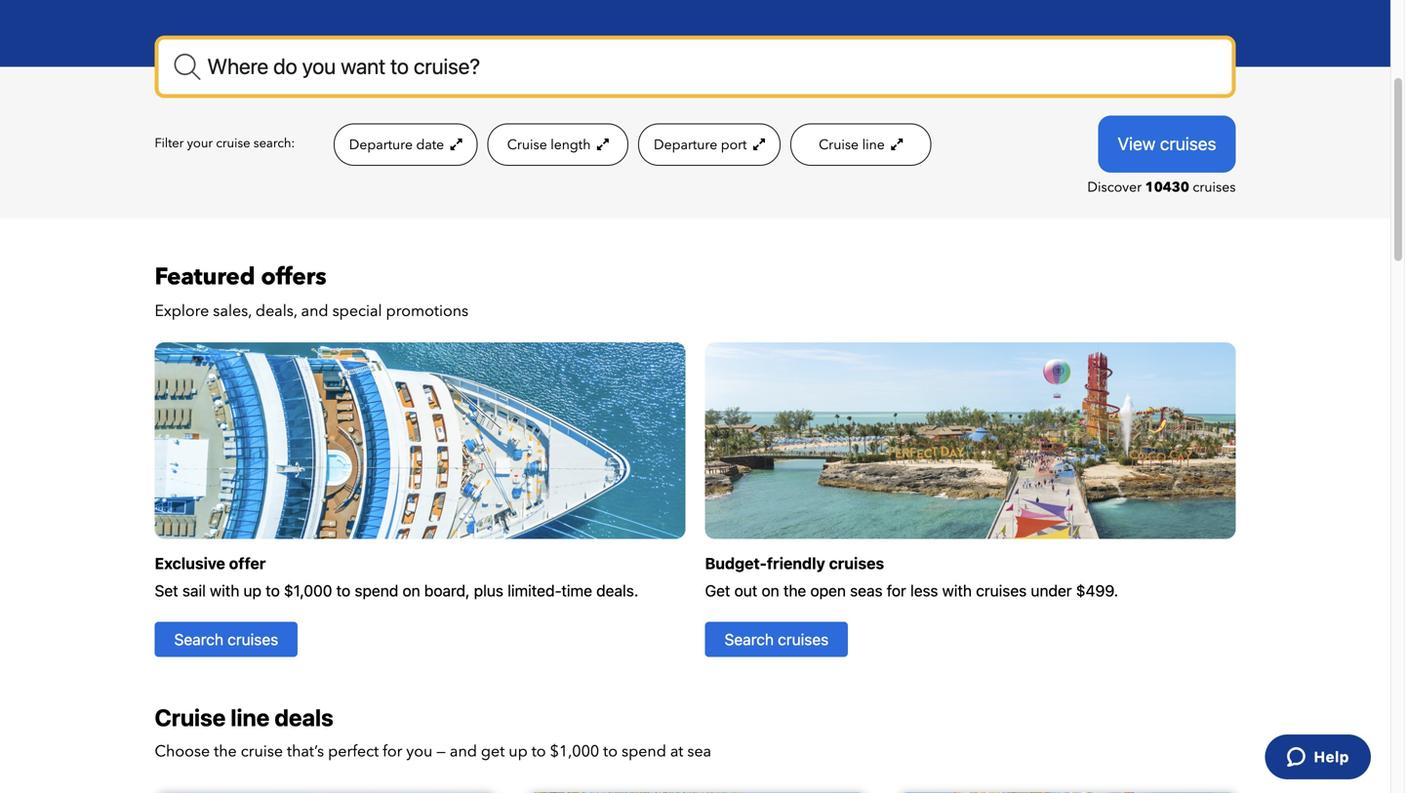 Task type: vqa. For each thing, say whether or not it's contained in the screenshot.
2nd Search cruises from right
yes



Task type: describe. For each thing, give the bounding box(es) containing it.
expand image for cruise length
[[594, 138, 609, 151]]

deals,
[[256, 300, 297, 322]]

cruise line button
[[790, 124, 931, 166]]

search:
[[254, 135, 295, 152]]

departure for departure port
[[654, 136, 717, 154]]

expand image for cruise line
[[888, 138, 903, 151]]

the inside budget-friendly cruises get out on the open seas for less with cruises under $499.
[[783, 582, 806, 600]]

cruise for your
[[216, 135, 250, 152]]

seas
[[850, 582, 883, 600]]

featured offers explore sales, deals, and special promotions
[[155, 261, 469, 322]]

search cruises for up
[[174, 630, 278, 649]]

expand image for departure port
[[750, 138, 765, 151]]

—
[[436, 741, 446, 763]]

filter your cruise search:
[[155, 135, 295, 152]]

date
[[416, 136, 444, 154]]

1 horizontal spatial and
[[450, 741, 477, 763]]

special
[[332, 300, 382, 322]]

cruise line
[[819, 136, 888, 154]]

time
[[562, 582, 592, 600]]

view
[[1118, 133, 1156, 154]]

cruises up the 10430
[[1160, 133, 1216, 154]]

$499.
[[1076, 582, 1118, 600]]

cruises left under in the right of the page
[[976, 582, 1027, 600]]

choose
[[155, 741, 210, 763]]

cruise for the
[[241, 741, 283, 763]]

up inside exclusive offer set sail with up to $1,000 to spend on board, plus limited-time deals.
[[244, 582, 262, 600]]

10430
[[1145, 178, 1189, 196]]

sea
[[687, 741, 711, 763]]

sales,
[[213, 300, 252, 322]]

departure date
[[349, 136, 448, 154]]

limited-
[[508, 582, 562, 600]]

cruises down open
[[778, 630, 829, 649]]

explore
[[155, 300, 209, 322]]

exclusive offer set sail with up to $1,000 to spend on board, plus limited-time deals.
[[155, 554, 638, 600]]

with inside exclusive offer set sail with up to $1,000 to spend on board, plus limited-time deals.
[[210, 582, 239, 600]]

less
[[910, 582, 938, 600]]

your
[[187, 135, 213, 152]]

spend inside exclusive offer set sail with up to $1,000 to spend on board, plus limited-time deals.
[[355, 582, 398, 600]]

cruises down offer
[[228, 630, 278, 649]]

plus
[[474, 582, 504, 600]]

search cruises for on
[[725, 630, 829, 649]]

cheap cruises image
[[705, 342, 1236, 539]]

with inside budget-friendly cruises get out on the open seas for less with cruises under $499.
[[942, 582, 972, 600]]

on inside budget-friendly cruises get out on the open seas for less with cruises under $499.
[[762, 582, 779, 600]]



Task type: locate. For each thing, give the bounding box(es) containing it.
and inside featured offers explore sales, deals, and special promotions
[[301, 300, 328, 322]]

departure port
[[654, 136, 750, 154]]

departure left port
[[654, 136, 717, 154]]

0 horizontal spatial with
[[210, 582, 239, 600]]

for left you
[[383, 741, 402, 763]]

1 vertical spatial and
[[450, 741, 477, 763]]

0 horizontal spatial on
[[403, 582, 420, 600]]

search
[[174, 630, 223, 649], [725, 630, 774, 649]]

sail
[[182, 582, 206, 600]]

up down offer
[[244, 582, 262, 600]]

up
[[244, 582, 262, 600], [509, 741, 528, 763]]

expand image inside cruise length button
[[594, 138, 609, 151]]

the down friendly
[[783, 582, 806, 600]]

search down 'sail'
[[174, 630, 223, 649]]

1 vertical spatial $1,000
[[550, 741, 599, 763]]

at
[[670, 741, 683, 763]]

2 search cruises from the left
[[725, 630, 829, 649]]

cruise
[[507, 136, 547, 154], [819, 136, 859, 154], [155, 704, 226, 731]]

cruise right the your on the left
[[216, 135, 250, 152]]

and
[[301, 300, 328, 322], [450, 741, 477, 763]]

1 horizontal spatial the
[[783, 582, 806, 600]]

length
[[551, 136, 591, 154]]

search cruises link down 'sail'
[[155, 622, 298, 657]]

1 horizontal spatial for
[[887, 582, 906, 600]]

1 search cruises link from the left
[[155, 622, 298, 657]]

1 horizontal spatial cruise
[[507, 136, 547, 154]]

0 horizontal spatial spend
[[355, 582, 398, 600]]

offers
[[261, 261, 326, 293]]

and right the deals,
[[301, 300, 328, 322]]

deals
[[275, 704, 333, 731]]

1 search cruises from the left
[[174, 630, 278, 649]]

under
[[1031, 582, 1072, 600]]

that's
[[287, 741, 324, 763]]

departure port button
[[638, 124, 781, 166]]

2 search cruises link from the left
[[705, 622, 848, 657]]

line for cruise line deals
[[231, 704, 270, 731]]

cruise sale image
[[155, 342, 686, 539]]

0 horizontal spatial for
[[383, 741, 402, 763]]

search for out
[[725, 630, 774, 649]]

1 horizontal spatial spend
[[622, 741, 666, 763]]

1 vertical spatial up
[[509, 741, 528, 763]]

expand image
[[448, 138, 462, 151], [594, 138, 609, 151], [750, 138, 765, 151], [888, 138, 903, 151]]

0 vertical spatial for
[[887, 582, 906, 600]]

$1,000 inside exclusive offer set sail with up to $1,000 to spend on board, plus limited-time deals.
[[284, 582, 332, 600]]

0 horizontal spatial search cruises link
[[155, 622, 298, 657]]

0 horizontal spatial $1,000
[[284, 582, 332, 600]]

0 horizontal spatial up
[[244, 582, 262, 600]]

cruise
[[216, 135, 250, 152], [241, 741, 283, 763]]

0 vertical spatial the
[[783, 582, 806, 600]]

up right get
[[509, 741, 528, 763]]

1 search from the left
[[174, 630, 223, 649]]

search cruises link
[[155, 622, 298, 657], [705, 622, 848, 657]]

expand image inside departure port button
[[750, 138, 765, 151]]

0 horizontal spatial line
[[231, 704, 270, 731]]

1 horizontal spatial line
[[862, 136, 885, 154]]

on right out
[[762, 582, 779, 600]]

for inside budget-friendly cruises get out on the open seas for less with cruises under $499.
[[887, 582, 906, 600]]

2 horizontal spatial cruise
[[819, 136, 859, 154]]

search cruises
[[174, 630, 278, 649], [725, 630, 829, 649]]

1 expand image from the left
[[448, 138, 462, 151]]

friendly
[[767, 554, 825, 573]]

cruise for cruise length
[[507, 136, 547, 154]]

on
[[403, 582, 420, 600], [762, 582, 779, 600]]

0 vertical spatial line
[[862, 136, 885, 154]]

offer
[[229, 554, 266, 573]]

departure for departure date
[[349, 136, 413, 154]]

line
[[862, 136, 885, 154], [231, 704, 270, 731]]

1 horizontal spatial departure
[[654, 136, 717, 154]]

filter
[[155, 135, 184, 152]]

you
[[406, 741, 433, 763]]

view cruises link
[[1098, 116, 1236, 172]]

discover
[[1087, 178, 1142, 196]]

None field
[[155, 36, 1236, 98]]

for
[[887, 582, 906, 600], [383, 741, 402, 763]]

for left "less"
[[887, 582, 906, 600]]

search down out
[[725, 630, 774, 649]]

1 horizontal spatial search cruises link
[[705, 622, 848, 657]]

departure left date
[[349, 136, 413, 154]]

1 vertical spatial line
[[231, 704, 270, 731]]

cruise length button
[[488, 124, 628, 166]]

cruise for cruise line deals
[[155, 704, 226, 731]]

cruise down cruise line deals
[[241, 741, 283, 763]]

search cruises down 'sail'
[[174, 630, 278, 649]]

departure
[[349, 136, 413, 154], [654, 136, 717, 154]]

1 vertical spatial spend
[[622, 741, 666, 763]]

view cruises
[[1118, 133, 1216, 154]]

0 horizontal spatial the
[[214, 741, 237, 763]]

1 vertical spatial the
[[214, 741, 237, 763]]

discover 10430 cruises
[[1087, 178, 1236, 196]]

exclusive
[[155, 554, 225, 573]]

line for cruise line
[[862, 136, 885, 154]]

spend
[[355, 582, 398, 600], [622, 741, 666, 763]]

to
[[266, 582, 280, 600], [336, 582, 351, 600], [532, 741, 546, 763], [603, 741, 618, 763]]

Where do you want to cruise? text field
[[155, 36, 1236, 98]]

1 departure from the left
[[349, 136, 413, 154]]

get
[[481, 741, 505, 763]]

2 on from the left
[[762, 582, 779, 600]]

cruises up seas
[[829, 554, 884, 573]]

expand image inside departure date button
[[448, 138, 462, 151]]

line inside button
[[862, 136, 885, 154]]

on inside exclusive offer set sail with up to $1,000 to spend on board, plus limited-time deals.
[[403, 582, 420, 600]]

2 expand image from the left
[[594, 138, 609, 151]]

on left board, at the left of the page
[[403, 582, 420, 600]]

1 horizontal spatial $1,000
[[550, 741, 599, 763]]

spend left board, at the left of the page
[[355, 582, 398, 600]]

board,
[[424, 582, 470, 600]]

0 vertical spatial up
[[244, 582, 262, 600]]

with
[[210, 582, 239, 600], [942, 582, 972, 600]]

expand image inside cruise line button
[[888, 138, 903, 151]]

1 horizontal spatial up
[[509, 741, 528, 763]]

3 expand image from the left
[[750, 138, 765, 151]]

4 expand image from the left
[[888, 138, 903, 151]]

search cruises link down out
[[705, 622, 848, 657]]

cruise length
[[507, 136, 594, 154]]

departure inside departure date button
[[349, 136, 413, 154]]

deals.
[[596, 582, 638, 600]]

search cruises link for up
[[155, 622, 298, 657]]

and right —
[[450, 741, 477, 763]]

0 horizontal spatial cruise
[[155, 704, 226, 731]]

cruises right the 10430
[[1193, 178, 1236, 196]]

with right 'sail'
[[210, 582, 239, 600]]

2 search from the left
[[725, 630, 774, 649]]

0 vertical spatial and
[[301, 300, 328, 322]]

set
[[155, 582, 178, 600]]

open
[[810, 582, 846, 600]]

0 horizontal spatial search cruises
[[174, 630, 278, 649]]

port
[[721, 136, 747, 154]]

1 with from the left
[[210, 582, 239, 600]]

search for with
[[174, 630, 223, 649]]

choose the cruise that's perfect for you — and get up to $1,000 to spend at sea
[[155, 741, 711, 763]]

budget-friendly cruises get out on the open seas for less with cruises under $499.
[[705, 554, 1118, 600]]

0 horizontal spatial search
[[174, 630, 223, 649]]

2 departure from the left
[[654, 136, 717, 154]]

featured
[[155, 261, 255, 293]]

expand image for departure date
[[448, 138, 462, 151]]

cruise for cruise line
[[819, 136, 859, 154]]

0 vertical spatial cruise
[[216, 135, 250, 152]]

1 horizontal spatial search
[[725, 630, 774, 649]]

$1,000
[[284, 582, 332, 600], [550, 741, 599, 763]]

1 vertical spatial for
[[383, 741, 402, 763]]

1 on from the left
[[403, 582, 420, 600]]

0 vertical spatial spend
[[355, 582, 398, 600]]

cruise line deals
[[155, 704, 333, 731]]

0 vertical spatial $1,000
[[284, 582, 332, 600]]

search cruises down out
[[725, 630, 829, 649]]

out
[[734, 582, 758, 600]]

promotions
[[386, 300, 469, 322]]

1 horizontal spatial on
[[762, 582, 779, 600]]

budget-
[[705, 554, 767, 573]]

get
[[705, 582, 730, 600]]

with right "less"
[[942, 582, 972, 600]]

1 vertical spatial cruise
[[241, 741, 283, 763]]

the
[[783, 582, 806, 600], [214, 741, 237, 763]]

2 with from the left
[[942, 582, 972, 600]]

departure inside departure port button
[[654, 136, 717, 154]]

perfect
[[328, 741, 379, 763]]

spend left at
[[622, 741, 666, 763]]

0 horizontal spatial and
[[301, 300, 328, 322]]

departure date button
[[333, 124, 478, 166]]

1 horizontal spatial search cruises
[[725, 630, 829, 649]]

1 horizontal spatial with
[[942, 582, 972, 600]]

cruises
[[1160, 133, 1216, 154], [1193, 178, 1236, 196], [829, 554, 884, 573], [976, 582, 1027, 600], [228, 630, 278, 649], [778, 630, 829, 649]]

the down cruise line deals
[[214, 741, 237, 763]]

search cruises link for on
[[705, 622, 848, 657]]

0 horizontal spatial departure
[[349, 136, 413, 154]]



